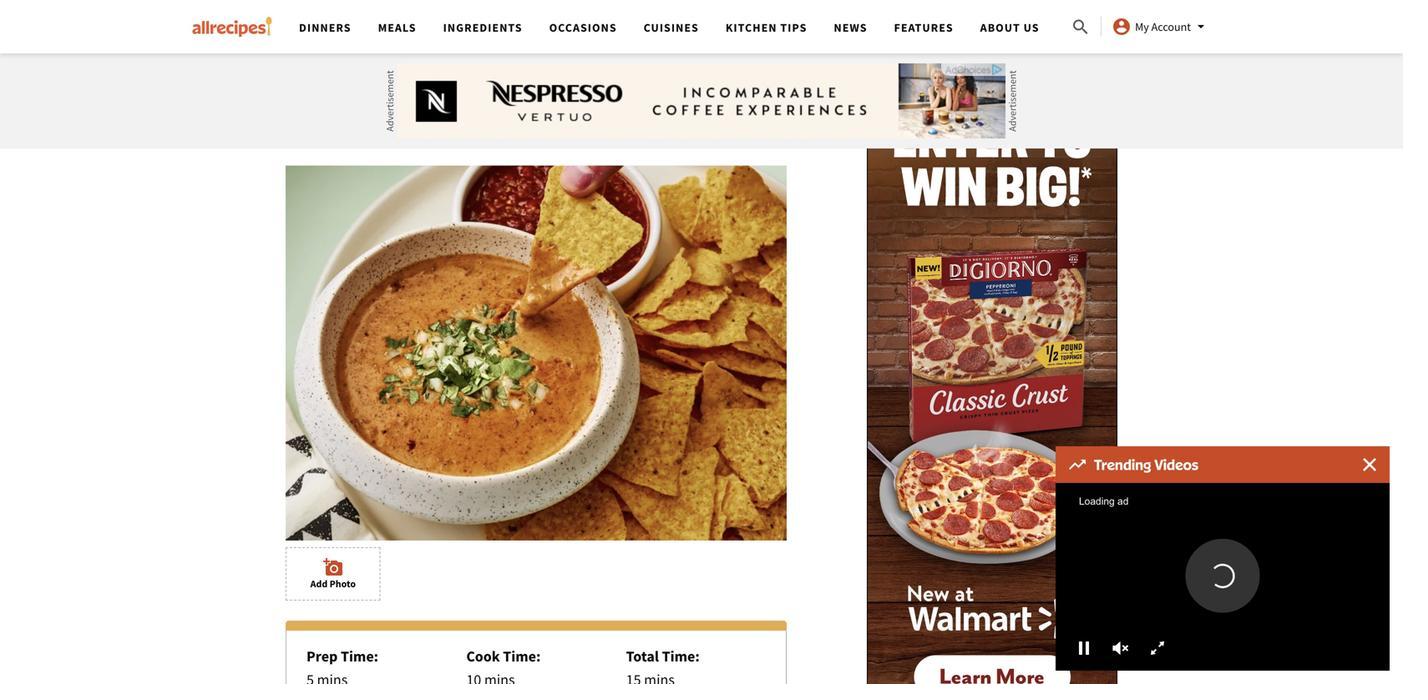 Task type: locate. For each thing, give the bounding box(es) containing it.
time: right prep on the bottom of the page
[[341, 648, 378, 666]]

occasions link
[[549, 20, 617, 35]]

meals
[[378, 20, 416, 35]]

navigation containing dinners
[[286, 0, 1071, 53]]

navigation
[[286, 0, 1071, 53]]

0 horizontal spatial time:
[[341, 648, 378, 666]]

tested by amanda holstein
[[302, 60, 439, 75]]

2 horizontal spatial time:
[[662, 648, 700, 666]]

cook
[[466, 648, 500, 666]]

time: right total on the left bottom of the page
[[662, 648, 700, 666]]

news link
[[834, 20, 867, 35]]

kitchen
[[726, 20, 777, 35]]

time: right cook
[[503, 648, 541, 666]]

1 time: from the left
[[341, 648, 378, 666]]

cuisines
[[644, 20, 699, 35]]

trending
[[1094, 456, 1151, 474]]

2 time: from the left
[[503, 648, 541, 666]]

my account button
[[1112, 17, 1211, 37]]

meals link
[[378, 20, 416, 35]]

3 time: from the left
[[662, 648, 700, 666]]

search image
[[1071, 17, 1091, 37]]

prep time:
[[307, 648, 378, 666]]

about
[[980, 20, 1021, 35]]

rate
[[386, 103, 413, 118]]

holstein
[[396, 60, 439, 75]]

about us
[[980, 20, 1040, 35]]

time: for total time:
[[662, 648, 700, 666]]

news
[[834, 20, 867, 35]]

photo
[[330, 578, 356, 591]]

print
[[460, 103, 490, 118]]

by
[[337, 60, 348, 75]]

add photo image
[[323, 558, 343, 578]]

1 horizontal spatial time:
[[503, 648, 541, 666]]

time:
[[341, 648, 378, 666], [503, 648, 541, 666], [662, 648, 700, 666]]

account
[[1152, 19, 1191, 34]]

ingredients
[[443, 20, 523, 35]]



Task type: describe. For each thing, give the bounding box(es) containing it.
copycat chili's queso image
[[286, 166, 787, 541]]

prep
[[307, 648, 338, 666]]

kitchen tips
[[726, 20, 807, 35]]

time: for prep time:
[[341, 648, 378, 666]]

tips
[[781, 20, 807, 35]]

my account
[[1135, 19, 1191, 34]]

trending videos
[[1094, 456, 1199, 474]]

account image
[[1112, 17, 1132, 37]]

advertisement element
[[398, 63, 1006, 139]]

features link
[[894, 20, 954, 35]]

dinners link
[[299, 20, 351, 35]]

video player application
[[1056, 484, 1390, 672]]

cook time:
[[466, 648, 541, 666]]

close image
[[1363, 459, 1377, 472]]

rate button
[[386, 102, 447, 119]]

add photo
[[310, 578, 356, 591]]

print button
[[460, 102, 510, 119]]

ingredients link
[[443, 20, 523, 35]]

features
[[894, 20, 954, 35]]

total time:
[[626, 648, 700, 666]]

my
[[1135, 19, 1149, 34]]

trending image
[[1069, 460, 1086, 470]]

tested
[[302, 60, 334, 75]]

star empty image
[[416, 102, 433, 119]]

dinners
[[299, 20, 351, 35]]

caret_down image
[[1191, 17, 1211, 37]]

time: for cook time:
[[503, 648, 541, 666]]

add photo button
[[286, 548, 381, 601]]

print image
[[494, 102, 510, 119]]

total
[[626, 648, 659, 666]]

add
[[310, 578, 328, 591]]

home image
[[192, 17, 272, 37]]

us
[[1024, 20, 1040, 35]]

occasions
[[549, 20, 617, 35]]

cuisines link
[[644, 20, 699, 35]]

about us link
[[980, 20, 1040, 35]]

amanda
[[351, 60, 393, 75]]

videos
[[1154, 456, 1199, 474]]

kitchen tips link
[[726, 20, 807, 35]]

unmute button group
[[1103, 637, 1139, 662]]

amanda holstein link
[[351, 60, 439, 75]]



Task type: vqa. For each thing, say whether or not it's contained in the screenshot.
'Ingredients' link
yes



